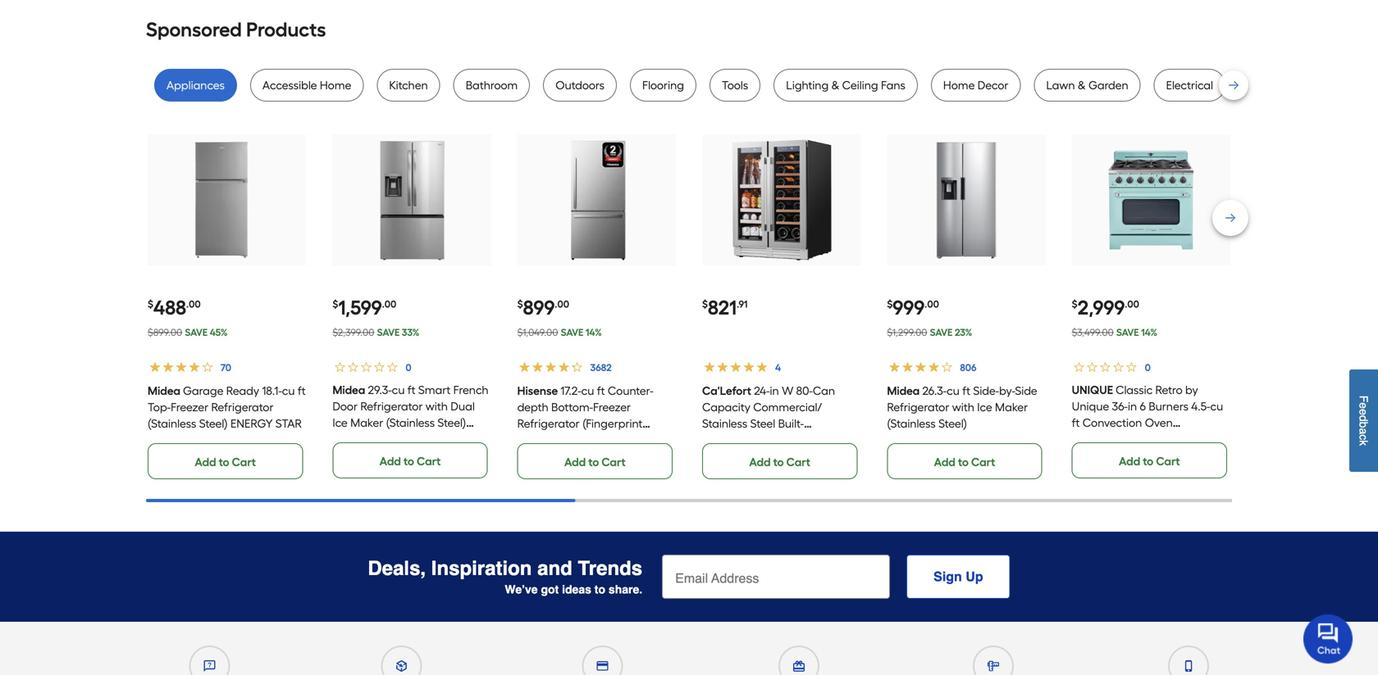 Task type: describe. For each thing, give the bounding box(es) containing it.
add to cart link for 999
[[887, 444, 1042, 480]]

1,599 list item
[[332, 134, 491, 479]]

tools
[[722, 78, 748, 92]]

36-
[[1112, 400, 1128, 414]]

$2,399.00 save 33%
[[332, 327, 419, 339]]

classic
[[1116, 383, 1153, 397]]

a
[[1357, 428, 1370, 435]]

$ 899 .00
[[517, 296, 569, 320]]

33%
[[402, 327, 419, 339]]

top-
[[148, 401, 171, 415]]

lawn & garden
[[1046, 78, 1128, 92]]

6
[[1140, 400, 1146, 414]]

899
[[523, 296, 555, 320]]

add inside 821 list item
[[749, 456, 771, 470]]

24-in w 80-can capacity commercial/ stainless steel built- in/freestanding beverage refrigerator with glass door
[[702, 384, 849, 464]]

23%
[[955, 327, 972, 339]]

garage
[[183, 384, 223, 398]]

stainless inside "24-in w 80-can capacity commercial/ stainless steel built- in/freestanding beverage refrigerator with glass door"
[[702, 417, 747, 431]]

.00 for 1,599
[[382, 298, 396, 310]]

electrical
[[1166, 78, 1213, 92]]

door inside "24-in w 80-can capacity commercial/ stainless steel built- in/freestanding beverage refrigerator with glass door"
[[824, 450, 849, 464]]

add for 2,999
[[1119, 455, 1140, 469]]

got
[[541, 584, 559, 597]]

add for 1,599
[[380, 455, 401, 469]]

sign up form
[[662, 555, 1010, 600]]

1 e from the top
[[1357, 403, 1370, 409]]

cu for 899
[[581, 384, 594, 398]]

$ 2,999 .00
[[1072, 296, 1139, 320]]

dimensions image
[[987, 661, 999, 673]]

mist
[[1113, 449, 1134, 463]]

by-
[[999, 384, 1015, 398]]

steel) inside 29.3-cu ft smart french door refrigerator with dual ice maker (stainless steel) energy star
[[438, 416, 466, 430]]

accessible home
[[262, 78, 351, 92]]

french
[[453, 383, 489, 397]]

$ for 999
[[887, 298, 893, 310]]

2 home from the left
[[943, 78, 975, 92]]

sponsored
[[146, 18, 242, 41]]

cart for 2,999
[[1156, 455, 1180, 469]]

door inside 29.3-cu ft smart french door refrigerator with dual ice maker (stainless steel) energy star
[[332, 400, 358, 414]]

lawn
[[1046, 78, 1075, 92]]

energy inside 17.2-cu ft counter- depth bottom-freezer refrigerator (fingerprint resistant stainless steel) energy star
[[517, 450, 560, 464]]

2 e from the top
[[1357, 409, 1370, 416]]

mobile image
[[1183, 661, 1194, 673]]

$ 1,599 .00
[[332, 296, 396, 320]]

add to cart link for 2,999
[[1072, 443, 1227, 479]]

(stainless inside garage ready 18.1-cu ft top-freezer refrigerator (stainless steel) energy star
[[148, 417, 196, 431]]

add to cart link for 1,599
[[332, 443, 488, 479]]

999
[[893, 296, 925, 320]]

$1,299.00
[[887, 327, 927, 339]]

2,999
[[1078, 296, 1125, 320]]

18.1-
[[262, 384, 282, 398]]

outdoors
[[555, 78, 605, 92]]

ca'lefort 24-in w 80-can capacity commercial/ stainless steel built-in/freestanding beverage refrigerator with glass door image
[[718, 137, 845, 263]]

to for 1,599
[[404, 455, 414, 469]]

add for 999
[[934, 456, 955, 470]]

$2,399.00
[[332, 327, 374, 339]]

unique classic retro by unique 36-in 6 burners 4.5-cu ft convection oven freestanding gas range (ocean mist turquoise) image
[[1088, 137, 1214, 263]]

flooring
[[642, 78, 684, 92]]

ice inside 29.3-cu ft smart french door refrigerator with dual ice maker (stainless steel) energy star
[[332, 416, 348, 430]]

gas
[[1143, 433, 1164, 447]]

midea for 488
[[148, 384, 180, 398]]

$ for 2,999
[[1072, 298, 1078, 310]]

energy inside 29.3-cu ft smart french door refrigerator with dual ice maker (stainless steel) energy star
[[332, 433, 375, 447]]

$ 488 .00
[[148, 296, 201, 320]]

ft for 899
[[597, 384, 605, 398]]

side-
[[973, 384, 999, 398]]

with for 1,599
[[426, 400, 448, 414]]

add to cart for 999
[[934, 456, 995, 470]]

stainless inside 17.2-cu ft counter- depth bottom-freezer refrigerator (fingerprint resistant stainless steel) energy star
[[567, 433, 612, 447]]

freestanding
[[1072, 433, 1140, 447]]

$1,049.00 save 14%
[[517, 327, 602, 339]]

to for 899
[[588, 456, 599, 470]]

$ for 488
[[148, 298, 153, 310]]

trends
[[578, 558, 642, 580]]

$3,499.00 save 14%
[[1072, 327, 1157, 339]]

f e e d b a c k
[[1357, 396, 1370, 446]]

convection
[[1083, 416, 1142, 430]]

$899.00 save 45%
[[148, 327, 228, 339]]

dual
[[451, 400, 475, 414]]

add to cart link inside 821 list item
[[702, 444, 857, 480]]

maker inside 29.3-cu ft smart french door refrigerator with dual ice maker (stainless steel) energy star
[[350, 416, 383, 430]]

821 list item
[[702, 134, 861, 480]]

fans
[[881, 78, 905, 92]]

sign up
[[934, 570, 983, 585]]

b
[[1357, 422, 1370, 428]]

in inside the classic retro by unique 36-in 6 burners 4.5-cu ft convection oven freestanding gas range (ocean mist turquoise)
[[1128, 400, 1137, 414]]

$ for 899
[[517, 298, 523, 310]]

1 home from the left
[[320, 78, 351, 92]]

$ 821 .91
[[702, 296, 748, 320]]

45%
[[210, 327, 228, 339]]

f e e d b a c k button
[[1349, 370, 1378, 472]]

to for 2,999
[[1143, 455, 1153, 469]]

glass
[[792, 450, 821, 464]]

& for lighting
[[831, 78, 839, 92]]

17.2-cu ft counter- depth bottom-freezer refrigerator (fingerprint resistant stainless steel) energy star
[[517, 384, 653, 464]]

$ for 1,599
[[332, 298, 338, 310]]

to for 488
[[219, 456, 229, 470]]

save for 1,599
[[377, 327, 400, 339]]

save for 999
[[930, 327, 953, 339]]

bottom-
[[551, 401, 593, 415]]

resistant
[[517, 433, 564, 447]]

customer care image
[[204, 661, 215, 673]]

and
[[537, 558, 572, 580]]

steel) inside garage ready 18.1-cu ft top-freezer refrigerator (stainless steel) energy star
[[199, 417, 228, 431]]

star inside 29.3-cu ft smart french door refrigerator with dual ice maker (stainless steel) energy star
[[377, 433, 404, 447]]

c
[[1357, 435, 1370, 441]]

add to cart link for 899
[[517, 444, 673, 480]]

lighting
[[786, 78, 829, 92]]

f
[[1357, 396, 1370, 403]]

add to cart for 899
[[564, 456, 626, 470]]

ft inside the classic retro by unique 36-in 6 burners 4.5-cu ft convection oven freestanding gas range (ocean mist turquoise)
[[1072, 416, 1080, 430]]

by
[[1185, 383, 1198, 397]]

retro
[[1155, 383, 1183, 397]]

2,999 list item
[[1072, 134, 1230, 479]]

counter-
[[608, 384, 653, 398]]

ready
[[226, 384, 259, 398]]

inspiration
[[431, 558, 532, 580]]

k
[[1357, 441, 1370, 446]]

1,599
[[338, 296, 382, 320]]

up
[[966, 570, 983, 585]]



Task type: vqa. For each thing, say whether or not it's contained in the screenshot.


Task type: locate. For each thing, give the bounding box(es) containing it.
side
[[1015, 384, 1037, 398]]

.00 up $3,499.00 save 14% at the right of page
[[1125, 298, 1139, 310]]

door
[[332, 400, 358, 414], [824, 450, 849, 464]]

1 .00 from the left
[[186, 298, 201, 310]]

star down 29.3-
[[377, 433, 404, 447]]

(fingerprint
[[582, 417, 642, 431]]

to inside 2,999 list item
[[1143, 455, 1153, 469]]

refrigerator down 29.3-
[[360, 400, 423, 414]]

add for 488
[[195, 456, 216, 470]]

80-
[[796, 384, 813, 398]]

$899.00
[[148, 327, 182, 339]]

$ up $1,049.00
[[517, 298, 523, 310]]

beverage
[[787, 433, 836, 447]]

midea inside 999 list item
[[887, 384, 920, 398]]

to inside 1,599 list item
[[404, 455, 414, 469]]

14% right $3,499.00 at the right of page
[[1141, 327, 1157, 339]]

save
[[185, 327, 208, 339], [377, 327, 400, 339], [561, 327, 583, 339], [930, 327, 953, 339], [1116, 327, 1139, 339]]

0 horizontal spatial home
[[320, 78, 351, 92]]

0 horizontal spatial stainless
[[567, 433, 612, 447]]

cu left smart
[[392, 383, 405, 397]]

1 save from the left
[[185, 327, 208, 339]]

add to cart inside 2,999 list item
[[1119, 455, 1180, 469]]

add to cart link inside 1,599 list item
[[332, 443, 488, 479]]

(stainless down the 26.3-
[[887, 417, 936, 431]]

ceiling
[[842, 78, 878, 92]]

0 horizontal spatial with
[[426, 400, 448, 414]]

cu right ready
[[282, 384, 295, 398]]

stainless
[[702, 417, 747, 431], [567, 433, 612, 447]]

save inside 2,999 list item
[[1116, 327, 1139, 339]]

2 $ from the left
[[332, 298, 338, 310]]

with for 999
[[952, 401, 974, 415]]

sign
[[934, 570, 962, 585]]

we've
[[505, 584, 538, 597]]

steel) inside 17.2-cu ft counter- depth bottom-freezer refrigerator (fingerprint resistant stainless steel) energy star
[[615, 433, 644, 447]]

e up the b
[[1357, 409, 1370, 416]]

3 save from the left
[[561, 327, 583, 339]]

add to cart inside 821 list item
[[749, 456, 810, 470]]

share.
[[609, 584, 642, 597]]

refrigerator inside "24-in w 80-can capacity commercial/ stainless steel built- in/freestanding beverage refrigerator with glass door"
[[702, 450, 764, 464]]

in
[[770, 384, 779, 398], [1128, 400, 1137, 414]]

midea for 1,599
[[332, 383, 365, 397]]

d
[[1357, 416, 1370, 422]]

.00 up $2,399.00 save 33%
[[382, 298, 396, 310]]

$ for 821
[[702, 298, 708, 310]]

in inside "24-in w 80-can capacity commercial/ stainless steel built- in/freestanding beverage refrigerator with glass door"
[[770, 384, 779, 398]]

1 vertical spatial maker
[[350, 416, 383, 430]]

cart for 488
[[232, 456, 256, 470]]

cart inside 821 list item
[[786, 456, 810, 470]]

cart inside the 488 list item
[[232, 456, 256, 470]]

.00
[[186, 298, 201, 310], [382, 298, 396, 310], [555, 298, 569, 310], [925, 298, 939, 310], [1125, 298, 1139, 310]]

add to cart for 488
[[195, 456, 256, 470]]

0 vertical spatial star
[[275, 417, 302, 431]]

1 horizontal spatial home
[[943, 78, 975, 92]]

cu left side-
[[947, 384, 960, 398]]

add to cart down 26.3-cu ft side-by-side refrigerator with ice maker (stainless steel)
[[934, 456, 995, 470]]

star down 18.1-
[[275, 417, 302, 431]]

energy down 29.3-
[[332, 433, 375, 447]]

ft for 1,599
[[407, 383, 415, 397]]

depth
[[517, 401, 548, 415]]

sign up button
[[907, 555, 1010, 600]]

w
[[782, 384, 793, 398]]

add to cart inside 1,599 list item
[[380, 455, 441, 469]]

freezer down garage
[[171, 401, 208, 415]]

cart down 26.3-cu ft side-by-side refrigerator with ice maker (stainless steel)
[[971, 456, 995, 470]]

0 vertical spatial energy
[[230, 417, 273, 431]]

(stainless inside 29.3-cu ft smart french door refrigerator with dual ice maker (stainless steel) energy star
[[386, 416, 435, 430]]

14% inside 2,999 list item
[[1141, 327, 1157, 339]]

$ inside $ 1,599 .00
[[332, 298, 338, 310]]

door down the '$2,399.00'
[[332, 400, 358, 414]]

add down 29.3-cu ft smart french door refrigerator with dual ice maker (stainless steel) energy star
[[380, 455, 401, 469]]

add to cart for 1,599
[[380, 455, 441, 469]]

1 horizontal spatial stainless
[[702, 417, 747, 431]]

$1,299.00 save 23%
[[887, 327, 972, 339]]

add down 26.3-cu ft side-by-side refrigerator with ice maker (stainless steel)
[[934, 456, 955, 470]]

1 horizontal spatial 14%
[[1141, 327, 1157, 339]]

home right accessible
[[320, 78, 351, 92]]

14% for 899
[[586, 327, 602, 339]]

26.3-
[[922, 384, 947, 398]]

save inside the 488 list item
[[185, 327, 208, 339]]

add to cart inside 899 list item
[[564, 456, 626, 470]]

with
[[426, 400, 448, 414], [952, 401, 974, 415], [767, 450, 790, 464]]

add to cart link down garage ready 18.1-cu ft top-freezer refrigerator (stainless steel) energy star
[[148, 444, 303, 480]]

add to cart link inside 2,999 list item
[[1072, 443, 1227, 479]]

1 horizontal spatial maker
[[995, 401, 1028, 415]]

4 save from the left
[[930, 327, 953, 339]]

0 vertical spatial ice
[[977, 401, 992, 415]]

refrigerator up resistant
[[517, 417, 580, 431]]

refrigerator inside garage ready 18.1-cu ft top-freezer refrigerator (stainless steel) energy star
[[211, 401, 274, 415]]

with inside 26.3-cu ft side-by-side refrigerator with ice maker (stainless steel)
[[952, 401, 974, 415]]

smart
[[418, 383, 451, 397]]

.00 up the $1,299.00 save 23%
[[925, 298, 939, 310]]

24-
[[754, 384, 770, 398]]

14% right $1,049.00
[[586, 327, 602, 339]]

.00 inside $ 1,599 .00
[[382, 298, 396, 310]]

2 horizontal spatial energy
[[517, 450, 560, 464]]

ice inside 26.3-cu ft side-by-side refrigerator with ice maker (stainless steel)
[[977, 401, 992, 415]]

2 horizontal spatial with
[[952, 401, 974, 415]]

cart inside 899 list item
[[602, 456, 626, 470]]

2 vertical spatial energy
[[517, 450, 560, 464]]

2 horizontal spatial (stainless
[[887, 417, 936, 431]]

steel)
[[438, 416, 466, 430], [199, 417, 228, 431], [938, 417, 967, 431], [615, 433, 644, 447]]

refrigerator inside 26.3-cu ft side-by-side refrigerator with ice maker (stainless steel)
[[887, 401, 949, 415]]

488 list item
[[148, 134, 306, 480]]

0 vertical spatial stainless
[[702, 417, 747, 431]]

e up d
[[1357, 403, 1370, 409]]

add to cart link inside the 488 list item
[[148, 444, 303, 480]]

freezer for 488
[[171, 401, 208, 415]]

add inside the 488 list item
[[195, 456, 216, 470]]

refrigerator inside 29.3-cu ft smart french door refrigerator with dual ice maker (stainless steel) energy star
[[360, 400, 423, 414]]

ft inside 29.3-cu ft smart french door refrigerator with dual ice maker (stainless steel) energy star
[[407, 383, 415, 397]]

save inside 999 list item
[[930, 327, 953, 339]]

kitchen
[[389, 78, 428, 92]]

899 list item
[[517, 134, 676, 480]]

save for 488
[[185, 327, 208, 339]]

1 horizontal spatial freezer
[[593, 401, 631, 415]]

steel) down dual
[[438, 416, 466, 430]]

1 horizontal spatial with
[[767, 450, 790, 464]]

save left 45% at left
[[185, 327, 208, 339]]

add for 899
[[564, 456, 586, 470]]

refrigerator down the 26.3-
[[887, 401, 949, 415]]

to down (fingerprint
[[588, 456, 599, 470]]

(stainless down smart
[[386, 416, 435, 430]]

steel
[[750, 417, 775, 431]]

add to cart link down oven
[[1072, 443, 1227, 479]]

cu for 999
[[947, 384, 960, 398]]

energy down resistant
[[517, 450, 560, 464]]

unique
[[1072, 383, 1113, 397]]

0 horizontal spatial freezer
[[171, 401, 208, 415]]

gift card image
[[793, 661, 804, 673]]

with inside 29.3-cu ft smart french door refrigerator with dual ice maker (stainless steel) energy star
[[426, 400, 448, 414]]

4 .00 from the left
[[925, 298, 939, 310]]

midea inside 1,599 list item
[[332, 383, 365, 397]]

$ inside $ 821 .91
[[702, 298, 708, 310]]

0 vertical spatial in
[[770, 384, 779, 398]]

$ inside the $ 899 .00
[[517, 298, 523, 310]]

maker inside 26.3-cu ft side-by-side refrigerator with ice maker (stainless steel)
[[995, 401, 1028, 415]]

in left 6
[[1128, 400, 1137, 414]]

29.3-cu ft smart french door refrigerator with dual ice maker (stainless steel) energy star
[[332, 383, 489, 447]]

cu inside garage ready 18.1-cu ft top-freezer refrigerator (stainless steel) energy star
[[282, 384, 295, 398]]

with left glass
[[767, 450, 790, 464]]

range
[[1167, 433, 1201, 447]]

1 freezer from the left
[[171, 401, 208, 415]]

to inside 821 list item
[[773, 456, 784, 470]]

save right $1,049.00
[[561, 327, 583, 339]]

1 14% from the left
[[586, 327, 602, 339]]

2 vertical spatial star
[[562, 450, 589, 464]]

.00 inside $ 2,999 .00
[[1125, 298, 1139, 310]]

5 $ from the left
[[887, 298, 893, 310]]

1 horizontal spatial door
[[824, 450, 849, 464]]

999 list item
[[887, 134, 1046, 480]]

add to cart down 29.3-cu ft smart french door refrigerator with dual ice maker (stainless steel) energy star
[[380, 455, 441, 469]]

to down gas
[[1143, 455, 1153, 469]]

cart
[[417, 455, 441, 469], [1156, 455, 1180, 469], [232, 456, 256, 470], [602, 456, 626, 470], [786, 456, 810, 470], [971, 456, 995, 470]]

garden
[[1088, 78, 1128, 92]]

0 horizontal spatial midea
[[148, 384, 180, 398]]

to inside the 488 list item
[[219, 456, 229, 470]]

2 horizontal spatial star
[[562, 450, 589, 464]]

Email Address email field
[[662, 555, 890, 600]]

add down (fingerprint
[[564, 456, 586, 470]]

ft inside garage ready 18.1-cu ft top-freezer refrigerator (stainless steel) energy star
[[298, 384, 306, 398]]

0 horizontal spatial in
[[770, 384, 779, 398]]

add inside 999 list item
[[934, 456, 955, 470]]

cu inside the classic retro by unique 36-in 6 burners 4.5-cu ft convection oven freestanding gas range (ocean mist turquoise)
[[1210, 400, 1223, 414]]

.00 up $899.00 save 45%
[[186, 298, 201, 310]]

2 14% from the left
[[1141, 327, 1157, 339]]

$ up the '$2,399.00'
[[332, 298, 338, 310]]

capacity
[[702, 401, 750, 415]]

0 horizontal spatial door
[[332, 400, 358, 414]]

save for 2,999
[[1116, 327, 1139, 339]]

midea left the 26.3-
[[887, 384, 920, 398]]

midea for 999
[[887, 384, 920, 398]]

add to cart down garage ready 18.1-cu ft top-freezer refrigerator (stainless steel) energy star
[[195, 456, 256, 470]]

.00 for 488
[[186, 298, 201, 310]]

steel) down the 26.3-
[[938, 417, 967, 431]]

.00 for 899
[[555, 298, 569, 310]]

to inside 999 list item
[[958, 456, 969, 470]]

14% inside 899 list item
[[586, 327, 602, 339]]

cart for 1,599
[[417, 455, 441, 469]]

6 $ from the left
[[1072, 298, 1078, 310]]

add to cart down "beverage"
[[749, 456, 810, 470]]

4.5-
[[1191, 400, 1210, 414]]

add to cart link inside 899 list item
[[517, 444, 673, 480]]

add down garage ready 18.1-cu ft top-freezer refrigerator (stainless steel) energy star
[[195, 456, 216, 470]]

add to cart link down built-
[[702, 444, 857, 480]]

cart for 999
[[971, 456, 995, 470]]

1 horizontal spatial in
[[1128, 400, 1137, 414]]

& right lawn
[[1078, 78, 1086, 92]]

add to cart down gas
[[1119, 455, 1180, 469]]

add to cart link down 26.3-cu ft side-by-side refrigerator with ice maker (stainless steel)
[[887, 444, 1042, 480]]

ft left smart
[[407, 383, 415, 397]]

add inside 2,999 list item
[[1119, 455, 1140, 469]]

midea left 29.3-
[[332, 383, 365, 397]]

chat invite button image
[[1303, 614, 1353, 664]]

deals,
[[368, 558, 426, 580]]

add to cart for 2,999
[[1119, 455, 1180, 469]]

to for 999
[[958, 456, 969, 470]]

5 .00 from the left
[[1125, 298, 1139, 310]]

cart down garage ready 18.1-cu ft top-freezer refrigerator (stainless steel) energy star
[[232, 456, 256, 470]]

to left glass
[[773, 456, 784, 470]]

refrigerator down ready
[[211, 401, 274, 415]]

steel) inside 26.3-cu ft side-by-side refrigerator with ice maker (stainless steel)
[[938, 417, 967, 431]]

hisense
[[517, 384, 558, 398]]

ideas
[[562, 584, 591, 597]]

with inside "24-in w 80-can capacity commercial/ stainless steel built- in/freestanding beverage refrigerator with glass door"
[[767, 450, 790, 464]]

to down garage ready 18.1-cu ft top-freezer refrigerator (stainless steel) energy star
[[219, 456, 229, 470]]

maker down 29.3-
[[350, 416, 383, 430]]

deals, inspiration and trends we've got ideas to share.
[[368, 558, 642, 597]]

1 vertical spatial ice
[[332, 416, 348, 430]]

1 horizontal spatial &
[[1078, 78, 1086, 92]]

midea 29.3-cu ft smart french door refrigerator with dual ice maker (stainless steel) energy star image
[[348, 137, 475, 263]]

can
[[813, 384, 835, 398]]

1 $ from the left
[[148, 298, 153, 310]]

cu inside 26.3-cu ft side-by-side refrigerator with ice maker (stainless steel)
[[947, 384, 960, 398]]

$ up $3,499.00 at the right of page
[[1072, 298, 1078, 310]]

821
[[708, 296, 737, 320]]

to inside deals, inspiration and trends we've got ideas to share.
[[595, 584, 605, 597]]

0 vertical spatial door
[[332, 400, 358, 414]]

energy
[[230, 417, 273, 431], [332, 433, 375, 447], [517, 450, 560, 464]]

cart down 29.3-cu ft smart french door refrigerator with dual ice maker (stainless steel) energy star
[[417, 455, 441, 469]]

midea up top-
[[148, 384, 180, 398]]

decor
[[978, 78, 1008, 92]]

0 horizontal spatial star
[[275, 417, 302, 431]]

to inside 899 list item
[[588, 456, 599, 470]]

in left w
[[770, 384, 779, 398]]

.00 inside the $ 899 .00
[[555, 298, 569, 310]]

2 freezer from the left
[[593, 401, 631, 415]]

accessible
[[262, 78, 317, 92]]

credit card image
[[597, 661, 608, 673]]

lighting & ceiling fans
[[786, 78, 905, 92]]

cu inside 29.3-cu ft smart french door refrigerator with dual ice maker (stainless steel) energy star
[[392, 383, 405, 397]]

1 vertical spatial star
[[377, 433, 404, 447]]

& for lawn
[[1078, 78, 1086, 92]]

star down resistant
[[562, 450, 589, 464]]

(stainless down top-
[[148, 417, 196, 431]]

$ up '$899.00'
[[148, 298, 153, 310]]

0 vertical spatial maker
[[995, 401, 1028, 415]]

ft for 999
[[962, 384, 970, 398]]

cu inside 17.2-cu ft counter- depth bottom-freezer refrigerator (fingerprint resistant stainless steel) energy star
[[581, 384, 594, 398]]

0 horizontal spatial ice
[[332, 416, 348, 430]]

1 vertical spatial in
[[1128, 400, 1137, 414]]

2 save from the left
[[377, 327, 400, 339]]

.00 inside $ 488 .00
[[186, 298, 201, 310]]

add inside 1,599 list item
[[380, 455, 401, 469]]

1 horizontal spatial energy
[[332, 433, 375, 447]]

0 horizontal spatial energy
[[230, 417, 273, 431]]

0 horizontal spatial &
[[831, 78, 839, 92]]

freezer inside garage ready 18.1-cu ft top-freezer refrigerator (stainless steel) energy star
[[171, 401, 208, 415]]

midea 26.3-cu ft side-by-side refrigerator with ice maker (stainless steel) image
[[903, 137, 1030, 263]]

0 horizontal spatial maker
[[350, 416, 383, 430]]

steel) down (fingerprint
[[615, 433, 644, 447]]

488
[[153, 296, 186, 320]]

add inside 899 list item
[[564, 456, 586, 470]]

home left decor
[[943, 78, 975, 92]]

in/freestanding
[[702, 433, 784, 447]]

$ inside $ 488 .00
[[148, 298, 153, 310]]

save down $ 2,999 .00
[[1116, 327, 1139, 339]]

add to cart link for 488
[[148, 444, 303, 480]]

save left 33%
[[377, 327, 400, 339]]

maker down by-
[[995, 401, 1028, 415]]

built-
[[778, 417, 804, 431]]

add to cart inside the 488 list item
[[195, 456, 256, 470]]

add to cart
[[380, 455, 441, 469], [1119, 455, 1180, 469], [195, 456, 256, 470], [564, 456, 626, 470], [749, 456, 810, 470], [934, 456, 995, 470]]

save left 23%
[[930, 327, 953, 339]]

5 save from the left
[[1116, 327, 1139, 339]]

cart inside 999 list item
[[971, 456, 995, 470]]

energy inside garage ready 18.1-cu ft top-freezer refrigerator (stainless steel) energy star
[[230, 417, 273, 431]]

with down smart
[[426, 400, 448, 414]]

$ inside $ 2,999 .00
[[1072, 298, 1078, 310]]

14% for 2,999
[[1141, 327, 1157, 339]]

midea garage ready 18.1-cu ft top-freezer refrigerator (stainless steel) energy star image
[[164, 137, 290, 263]]

29.3-
[[368, 383, 392, 397]]

energy down ready
[[230, 417, 273, 431]]

turquoise)
[[1137, 449, 1191, 463]]

products
[[246, 18, 326, 41]]

.00 for 999
[[925, 298, 939, 310]]

1 horizontal spatial midea
[[332, 383, 365, 397]]

save for 899
[[561, 327, 583, 339]]

cart down "beverage"
[[786, 456, 810, 470]]

add to cart inside 999 list item
[[934, 456, 995, 470]]

cu up bottom-
[[581, 384, 594, 398]]

0 horizontal spatial 14%
[[586, 327, 602, 339]]

midea
[[332, 383, 365, 397], [148, 384, 180, 398], [887, 384, 920, 398]]

appliances
[[167, 78, 225, 92]]

cart inside 1,599 list item
[[417, 455, 441, 469]]

$3,499.00
[[1072, 327, 1114, 339]]

& left ceiling
[[831, 78, 839, 92]]

unique
[[1072, 400, 1109, 414]]

1 vertical spatial stainless
[[567, 433, 612, 447]]

1 horizontal spatial ice
[[977, 401, 992, 415]]

cu
[[392, 383, 405, 397], [282, 384, 295, 398], [581, 384, 594, 398], [947, 384, 960, 398], [1210, 400, 1223, 414]]

2 & from the left
[[1078, 78, 1086, 92]]

$ 999 .00
[[887, 296, 939, 320]]

add down freestanding
[[1119, 455, 1140, 469]]

$1,049.00
[[517, 327, 558, 339]]

save inside 899 list item
[[561, 327, 583, 339]]

freezer inside 17.2-cu ft counter- depth bottom-freezer refrigerator (fingerprint resistant stainless steel) energy star
[[593, 401, 631, 415]]

add to cart link down (fingerprint
[[517, 444, 673, 480]]

(stainless inside 26.3-cu ft side-by-side refrigerator with ice maker (stainless steel)
[[887, 417, 936, 431]]

freezer up (fingerprint
[[593, 401, 631, 415]]

add
[[380, 455, 401, 469], [1119, 455, 1140, 469], [195, 456, 216, 470], [564, 456, 586, 470], [749, 456, 771, 470], [934, 456, 955, 470]]

3 $ from the left
[[517, 298, 523, 310]]

star inside garage ready 18.1-cu ft top-freezer refrigerator (stainless steel) energy star
[[275, 417, 302, 431]]

to right ideas
[[595, 584, 605, 597]]

sponsored products
[[146, 18, 326, 41]]

$
[[148, 298, 153, 310], [332, 298, 338, 310], [517, 298, 523, 310], [702, 298, 708, 310], [887, 298, 893, 310], [1072, 298, 1078, 310]]

cart down (fingerprint
[[602, 456, 626, 470]]

with down side-
[[952, 401, 974, 415]]

1 vertical spatial energy
[[332, 433, 375, 447]]

1 & from the left
[[831, 78, 839, 92]]

refrigerator down in/freestanding
[[702, 450, 764, 464]]

17.2-
[[560, 384, 581, 398]]

pickup image
[[396, 661, 407, 673]]

steel) down garage
[[199, 417, 228, 431]]

$ inside "$ 999 .00"
[[887, 298, 893, 310]]

door down "beverage"
[[824, 450, 849, 464]]

ft left counter-
[[597, 384, 605, 398]]

ft left side-
[[962, 384, 970, 398]]

hisense 17.2-cu ft counter-depth bottom-freezer refrigerator (fingerprint resistant stainless steel) energy star image
[[533, 137, 660, 263]]

stainless down (fingerprint
[[567, 433, 612, 447]]

ft down unique
[[1072, 416, 1080, 430]]

home decor
[[943, 78, 1008, 92]]

3 .00 from the left
[[555, 298, 569, 310]]

add to cart link
[[332, 443, 488, 479], [1072, 443, 1227, 479], [148, 444, 303, 480], [517, 444, 673, 480], [702, 444, 857, 480], [887, 444, 1042, 480]]

26.3-cu ft side-by-side refrigerator with ice maker (stainless steel)
[[887, 384, 1037, 431]]

cart for 899
[[602, 456, 626, 470]]

ft right 18.1-
[[298, 384, 306, 398]]

midea inside the 488 list item
[[148, 384, 180, 398]]

$ up $1,299.00
[[887, 298, 893, 310]]

.00 up $1,049.00 save 14%
[[555, 298, 569, 310]]

1 horizontal spatial (stainless
[[386, 416, 435, 430]]

save inside 1,599 list item
[[377, 327, 400, 339]]

2 .00 from the left
[[382, 298, 396, 310]]

stainless down capacity
[[702, 417, 747, 431]]

ft inside 26.3-cu ft side-by-side refrigerator with ice maker (stainless steel)
[[962, 384, 970, 398]]

cu for 1,599
[[392, 383, 405, 397]]

cart down gas
[[1156, 455, 1180, 469]]

cart inside 2,999 list item
[[1156, 455, 1180, 469]]

1 vertical spatial door
[[824, 450, 849, 464]]

0 horizontal spatial (stainless
[[148, 417, 196, 431]]

garage ready 18.1-cu ft top-freezer refrigerator (stainless steel) energy star
[[148, 384, 306, 431]]

freezer for 899
[[593, 401, 631, 415]]

burners
[[1149, 400, 1188, 414]]

add to cart link down smart
[[332, 443, 488, 479]]

star inside 17.2-cu ft counter- depth bottom-freezer refrigerator (fingerprint resistant stainless steel) energy star
[[562, 450, 589, 464]]

add down in/freestanding
[[749, 456, 771, 470]]

to down 29.3-cu ft smart french door refrigerator with dual ice maker (stainless steel) energy star
[[404, 455, 414, 469]]

cu right burners
[[1210, 400, 1223, 414]]

.00 for 2,999
[[1125, 298, 1139, 310]]

ft inside 17.2-cu ft counter- depth bottom-freezer refrigerator (fingerprint resistant stainless steel) energy star
[[597, 384, 605, 398]]

.00 inside "$ 999 .00"
[[925, 298, 939, 310]]

4 $ from the left
[[702, 298, 708, 310]]

add to cart down (fingerprint
[[564, 456, 626, 470]]

refrigerator inside 17.2-cu ft counter- depth bottom-freezer refrigerator (fingerprint resistant stainless steel) energy star
[[517, 417, 580, 431]]

2 horizontal spatial midea
[[887, 384, 920, 398]]

to down 26.3-cu ft side-by-side refrigerator with ice maker (stainless steel)
[[958, 456, 969, 470]]

add to cart link inside 999 list item
[[887, 444, 1042, 480]]

1 horizontal spatial star
[[377, 433, 404, 447]]

$ left .91
[[702, 298, 708, 310]]



